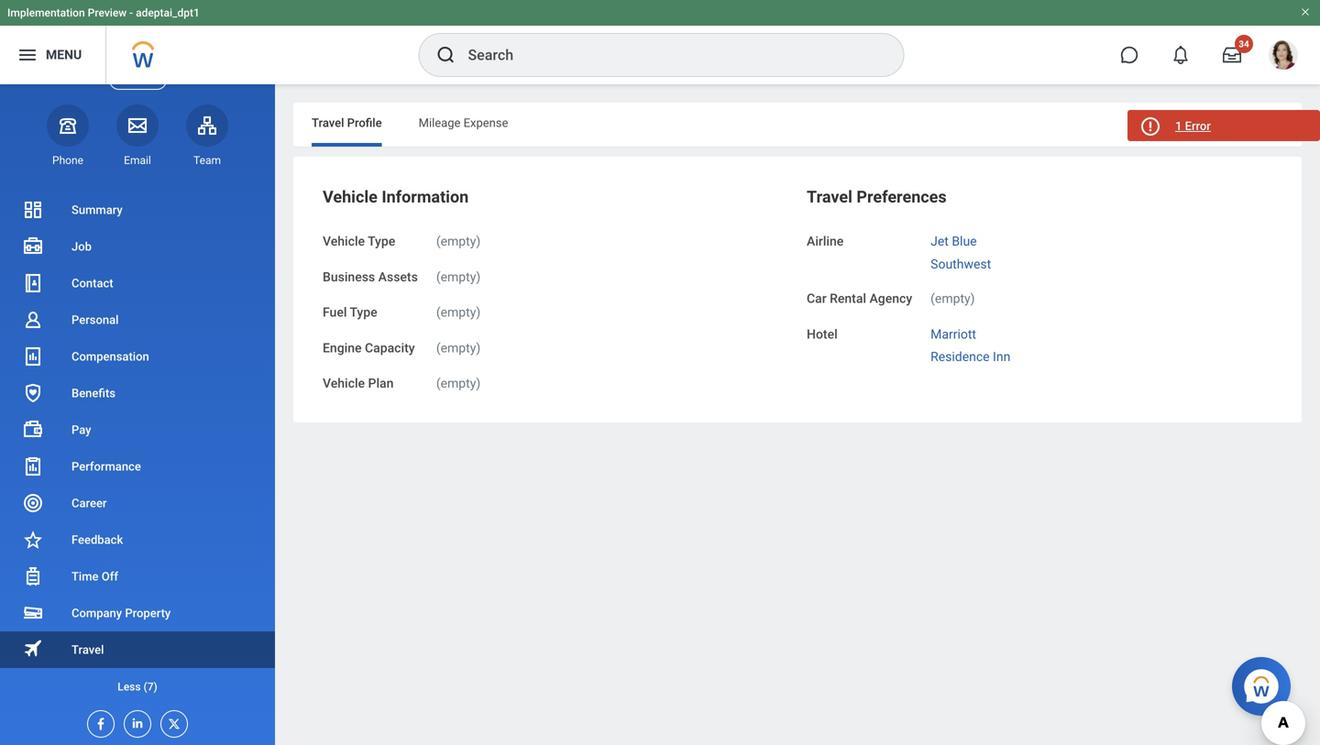 Task type: vqa. For each thing, say whether or not it's contained in the screenshot.
Job image
yes



Task type: describe. For each thing, give the bounding box(es) containing it.
(empty) for car rental agency
[[931, 291, 976, 306]]

-
[[129, 6, 133, 19]]

less (7) button
[[0, 676, 275, 698]]

information
[[382, 188, 469, 207]]

property
[[125, 607, 171, 621]]

menu banner
[[0, 0, 1321, 84]]

marriott link
[[931, 323, 977, 342]]

company property image
[[22, 603, 44, 625]]

mileage
[[419, 116, 461, 130]]

career image
[[22, 493, 44, 515]]

travel profile
[[312, 116, 382, 130]]

pay
[[72, 423, 91, 437]]

job link
[[0, 228, 275, 265]]

phone
[[52, 154, 83, 167]]

email button
[[116, 104, 159, 168]]

34
[[1239, 39, 1250, 50]]

close environment banner image
[[1301, 6, 1312, 17]]

time off link
[[0, 559, 275, 595]]

agency
[[870, 291, 913, 306]]

marriott
[[931, 327, 977, 342]]

vehicle for vehicle type
[[323, 234, 365, 249]]

job
[[72, 240, 92, 254]]

car
[[807, 291, 827, 306]]

vehicle type
[[323, 234, 396, 249]]

summary image
[[22, 199, 44, 221]]

email
[[124, 154, 151, 167]]

list containing summary
[[0, 192, 275, 705]]

job image
[[22, 236, 44, 258]]

compensation link
[[0, 338, 275, 375]]

exclamation image
[[1144, 120, 1157, 134]]

(empty) for fuel type
[[436, 305, 481, 320]]

personal
[[72, 313, 119, 327]]

vehicle for vehicle information
[[323, 188, 378, 207]]

Search Workday  search field
[[468, 35, 866, 75]]

personal image
[[22, 309, 44, 331]]

notifications large image
[[1172, 46, 1191, 64]]

pay image
[[22, 419, 44, 441]]

time off
[[72, 570, 118, 584]]

engine capacity
[[323, 341, 415, 356]]

1
[[1176, 119, 1183, 133]]

personal link
[[0, 302, 275, 338]]

(empty) for engine capacity
[[436, 341, 481, 356]]

type for vehicle type
[[368, 234, 396, 249]]

business
[[323, 269, 375, 285]]

jet blue
[[931, 234, 977, 249]]

justify image
[[17, 44, 39, 66]]

assets
[[379, 269, 418, 285]]

compensation image
[[22, 346, 44, 368]]

travel preferences group
[[807, 186, 1273, 366]]

contact image
[[22, 272, 44, 294]]

vehicle information button
[[323, 188, 469, 207]]

(empty) for business assets
[[436, 269, 481, 285]]

view team image
[[196, 114, 218, 136]]

off
[[102, 570, 118, 584]]

mileage expense
[[419, 116, 509, 130]]

career link
[[0, 485, 275, 522]]

less (7)
[[118, 681, 158, 694]]

plan
[[368, 376, 394, 391]]

travel for travel profile
[[312, 116, 344, 130]]

company
[[72, 607, 122, 621]]

type for fuel type
[[350, 305, 378, 320]]

menu
[[46, 47, 82, 62]]

mail image
[[127, 114, 149, 136]]

vehicle plan
[[323, 376, 394, 391]]

feedback image
[[22, 529, 44, 551]]

phone beth liu element
[[47, 153, 89, 168]]

southwest
[[931, 257, 992, 272]]

vehicle information
[[323, 188, 469, 207]]

travel preferences button
[[807, 188, 947, 207]]

implementation
[[7, 6, 85, 19]]

phone button
[[47, 104, 89, 168]]

(empty) for vehicle type
[[436, 234, 481, 249]]

jet blue link
[[931, 230, 977, 249]]

time
[[72, 570, 99, 584]]

travel image
[[22, 638, 44, 660]]



Task type: locate. For each thing, give the bounding box(es) containing it.
travel inside "tab list"
[[312, 116, 344, 130]]

compensation
[[72, 350, 149, 364]]

travel inside "link"
[[72, 643, 104, 657]]

profile
[[347, 116, 382, 130]]

performance link
[[0, 449, 275, 485]]

fuel type
[[323, 305, 378, 320]]

tab list
[[294, 103, 1302, 147]]

residence inn link
[[931, 346, 1011, 365]]

less
[[118, 681, 141, 694]]

phone image
[[55, 114, 81, 136]]

1 vertical spatial travel
[[807, 188, 853, 207]]

vehicle for vehicle plan
[[323, 376, 365, 391]]

items selected list
[[931, 230, 1021, 273], [931, 323, 1040, 366]]

travel inside group
[[807, 188, 853, 207]]

linkedin image
[[125, 712, 145, 731]]

airline
[[807, 234, 844, 249]]

2 vertical spatial vehicle
[[323, 376, 365, 391]]

contact
[[72, 277, 113, 290]]

type
[[368, 234, 396, 249], [350, 305, 378, 320]]

business assets
[[323, 269, 418, 285]]

navigation pane region
[[0, 56, 275, 746]]

email beth liu element
[[116, 153, 159, 168]]

capacity
[[365, 341, 415, 356]]

residence
[[931, 350, 990, 365]]

pay link
[[0, 412, 275, 449]]

travel
[[312, 116, 344, 130], [807, 188, 853, 207], [72, 643, 104, 657]]

travel preferences
[[807, 188, 947, 207]]

0 vertical spatial vehicle
[[323, 188, 378, 207]]

items selected list containing jet blue
[[931, 230, 1021, 273]]

0 vertical spatial type
[[368, 234, 396, 249]]

error
[[1186, 119, 1212, 133]]

company property
[[72, 607, 171, 621]]

items selected list containing marriott
[[931, 323, 1040, 366]]

preview
[[88, 6, 127, 19]]

blue
[[952, 234, 977, 249]]

benefits
[[72, 387, 116, 400]]

travel up airline on the top of page
[[807, 188, 853, 207]]

time off image
[[22, 566, 44, 588]]

vehicle information group
[[323, 186, 789, 393]]

less (7) button
[[0, 669, 275, 705]]

type right the fuel
[[350, 305, 378, 320]]

1 vertical spatial type
[[350, 305, 378, 320]]

2 items selected list from the top
[[931, 323, 1040, 366]]

profile logan mcneil image
[[1269, 40, 1299, 73]]

(empty) inside travel preferences group
[[931, 291, 976, 306]]

0 vertical spatial travel
[[312, 116, 344, 130]]

jet
[[931, 234, 949, 249]]

0 horizontal spatial travel
[[72, 643, 104, 657]]

performance image
[[22, 456, 44, 478]]

travel left profile at the left top
[[312, 116, 344, 130]]

items selected list for airline
[[931, 230, 1021, 273]]

search image
[[435, 44, 457, 66]]

southwest link
[[931, 253, 992, 272]]

facebook image
[[88, 712, 108, 732]]

expense
[[464, 116, 509, 130]]

company property link
[[0, 595, 275, 632]]

2 vehicle from the top
[[323, 234, 365, 249]]

travel down company
[[72, 643, 104, 657]]

adeptai_dpt1
[[136, 6, 200, 19]]

1 error button
[[1128, 110, 1321, 141]]

vehicle
[[323, 188, 378, 207], [323, 234, 365, 249], [323, 376, 365, 391]]

menu button
[[0, 26, 106, 84]]

benefits link
[[0, 375, 275, 412]]

travel for travel preferences
[[807, 188, 853, 207]]

1 vehicle from the top
[[323, 188, 378, 207]]

tab list containing travel profile
[[294, 103, 1302, 147]]

travel link
[[0, 632, 275, 669]]

(empty) for vehicle plan
[[436, 376, 481, 391]]

preferences
[[857, 188, 947, 207]]

2 horizontal spatial travel
[[807, 188, 853, 207]]

1 vertical spatial items selected list
[[931, 323, 1040, 366]]

type up business assets
[[368, 234, 396, 249]]

inbox large image
[[1224, 46, 1242, 64]]

team link
[[186, 104, 228, 168]]

(empty)
[[436, 234, 481, 249], [436, 269, 481, 285], [931, 291, 976, 306], [436, 305, 481, 320], [436, 341, 481, 356], [436, 376, 481, 391]]

rental
[[830, 291, 867, 306]]

inn
[[993, 350, 1011, 365]]

fuel
[[323, 305, 347, 320]]

feedback
[[72, 533, 123, 547]]

items selected list for hotel
[[931, 323, 1040, 366]]

1 error
[[1176, 119, 1212, 133]]

vehicle up vehicle type
[[323, 188, 378, 207]]

vehicle up business on the left top of the page
[[323, 234, 365, 249]]

implementation preview -   adeptai_dpt1
[[7, 6, 200, 19]]

0 vertical spatial items selected list
[[931, 230, 1021, 273]]

residence inn
[[931, 350, 1011, 365]]

benefits image
[[22, 382, 44, 405]]

3 vehicle from the top
[[323, 376, 365, 391]]

summary
[[72, 203, 123, 217]]

team beth liu element
[[186, 153, 228, 168]]

34 button
[[1213, 35, 1254, 75]]

hotel
[[807, 327, 838, 342]]

engine
[[323, 341, 362, 356]]

contact link
[[0, 265, 275, 302]]

list
[[0, 192, 275, 705]]

team
[[194, 154, 221, 167]]

vehicle down engine
[[323, 376, 365, 391]]

x image
[[161, 712, 182, 732]]

1 horizontal spatial travel
[[312, 116, 344, 130]]

1 items selected list from the top
[[931, 230, 1021, 273]]

1 vertical spatial vehicle
[[323, 234, 365, 249]]

feedback link
[[0, 522, 275, 559]]

(7)
[[144, 681, 158, 694]]

career
[[72, 497, 107, 510]]

performance
[[72, 460, 141, 474]]

summary link
[[0, 192, 275, 228]]

2 vertical spatial travel
[[72, 643, 104, 657]]

car rental agency
[[807, 291, 913, 306]]



